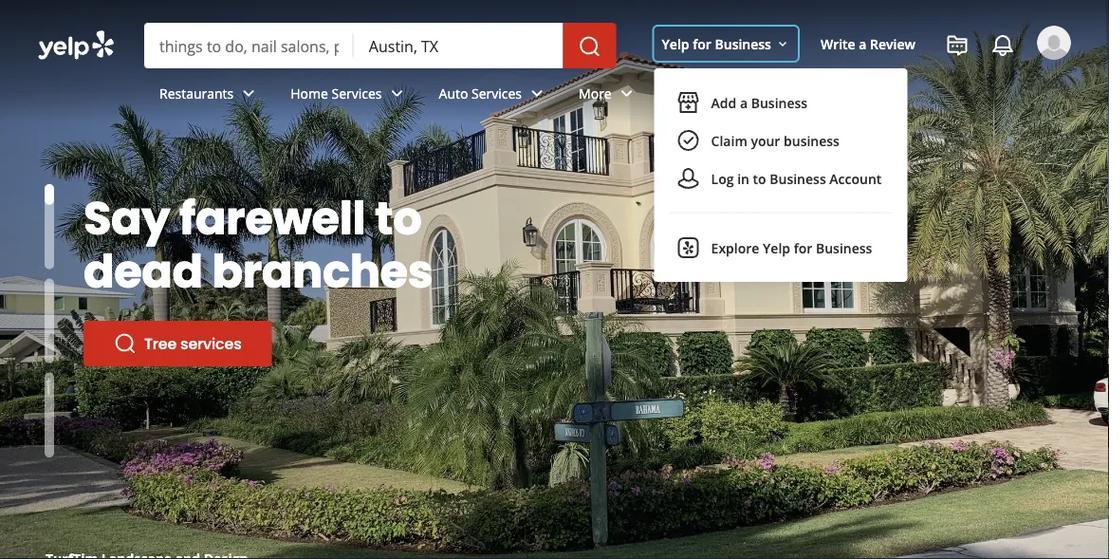 Task type: locate. For each thing, give the bounding box(es) containing it.
plumbers
[[144, 333, 215, 354]]

your inside 'button'
[[751, 132, 781, 150]]

to
[[753, 169, 767, 188], [375, 186, 422, 250]]

fix
[[84, 186, 148, 250]]

24 chevron down v2 image inside auto services link
[[526, 82, 549, 105]]

2 horizontal spatial 24 chevron down v2 image
[[616, 82, 639, 105]]

None search field
[[0, 0, 1110, 282], [144, 23, 620, 68], [0, 0, 1110, 282], [144, 23, 620, 68]]

services for home services
[[332, 84, 382, 102]]

a
[[859, 35, 867, 53], [740, 94, 748, 112]]

yelp right explore
[[763, 239, 791, 257]]

your inside fix your pipe dreams
[[157, 186, 263, 250]]

user actions element
[[647, 24, 1098, 282]]

1 24 chevron down v2 image from the left
[[386, 82, 409, 105]]

services right auto
[[472, 84, 522, 102]]

your for fix
[[157, 186, 263, 250]]

your
[[751, 132, 781, 150], [157, 186, 263, 250]]

24 chevron down v2 image for home services
[[386, 82, 409, 105]]

2 none field from the left
[[369, 35, 548, 56]]

1 horizontal spatial for
[[794, 239, 813, 257]]

to right pipe
[[375, 186, 422, 250]]

24 chevron down v2 image inside home services link
[[386, 82, 409, 105]]

1 services from the left
[[332, 84, 382, 102]]

to right in
[[753, 169, 767, 188]]

0 horizontal spatial yelp
[[662, 35, 690, 53]]

write a review
[[821, 35, 916, 53]]

pipe
[[273, 186, 375, 250]]

24 chevron down v2 image right "auto services" on the left of the page
[[526, 82, 549, 105]]

24 chevron down v2 image inside more link
[[616, 82, 639, 105]]

3 24 chevron down v2 image from the left
[[616, 82, 639, 105]]

business down business
[[770, 169, 827, 188]]

24 search v2 image
[[114, 332, 137, 355]]

0 horizontal spatial a
[[740, 94, 748, 112]]

0 vertical spatial for
[[693, 35, 712, 53]]

0 horizontal spatial to
[[375, 186, 422, 250]]

explore yelp for business button
[[670, 229, 893, 267]]

1 horizontal spatial a
[[859, 35, 867, 53]]

2 24 chevron down v2 image from the left
[[526, 82, 549, 105]]

24 add biz v2 image
[[677, 91, 700, 114]]

for
[[693, 35, 712, 53], [794, 239, 813, 257]]

home services
[[291, 84, 382, 102]]

24 chevron down v2 image for auto services
[[526, 82, 549, 105]]

fix your pipe dreams
[[84, 186, 375, 303]]

add a business button
[[670, 84, 893, 122]]

1 horizontal spatial to
[[753, 169, 767, 188]]

for inside explore yelp for business button
[[794, 239, 813, 257]]

1 vertical spatial your
[[157, 186, 263, 250]]

24 claim v2 image
[[677, 129, 700, 152]]

yelp
[[662, 35, 690, 53], [763, 239, 791, 257]]

0 horizontal spatial services
[[332, 84, 382, 102]]

for inside yelp for business button
[[693, 35, 712, 53]]

0 horizontal spatial your
[[157, 186, 263, 250]]

2 services from the left
[[472, 84, 522, 102]]

auto
[[439, 84, 468, 102]]

1 horizontal spatial none field
[[369, 35, 548, 56]]

branches
[[212, 239, 433, 303]]

business
[[784, 132, 840, 150]]

auto services link
[[424, 68, 564, 123]]

1 vertical spatial yelp
[[763, 239, 791, 257]]

1 horizontal spatial your
[[751, 132, 781, 150]]

to for farewell
[[375, 186, 422, 250]]

None field
[[159, 35, 339, 56], [369, 35, 548, 56]]

none field "find"
[[159, 35, 339, 56]]

yelp up 24 add biz v2 icon
[[662, 35, 690, 53]]

services right home
[[332, 84, 382, 102]]

add a business
[[712, 94, 808, 112]]

1 horizontal spatial services
[[472, 84, 522, 102]]

services for auto services
[[472, 84, 522, 102]]

24 chevron down v2 image left auto
[[386, 82, 409, 105]]

a right "write"
[[859, 35, 867, 53]]

claim your business
[[712, 132, 840, 150]]

Near text field
[[369, 35, 548, 56]]

dreams
[[84, 239, 264, 303]]

for right explore
[[794, 239, 813, 257]]

add
[[712, 94, 737, 112]]

claim your business button
[[670, 122, 893, 160]]

a inside button
[[740, 94, 748, 112]]

business down account
[[816, 239, 873, 257]]

1 horizontal spatial yelp
[[763, 239, 791, 257]]

log
[[712, 169, 734, 188]]

1 vertical spatial a
[[740, 94, 748, 112]]

1 vertical spatial for
[[794, 239, 813, 257]]

for up 24 add biz v2 icon
[[693, 35, 712, 53]]

log in to business account button
[[670, 160, 893, 197]]

to inside 'button'
[[753, 169, 767, 188]]

a right add
[[740, 94, 748, 112]]

services
[[332, 84, 382, 102], [472, 84, 522, 102]]

0 vertical spatial your
[[751, 132, 781, 150]]

0 horizontal spatial 24 chevron down v2 image
[[386, 82, 409, 105]]

0 horizontal spatial none field
[[159, 35, 339, 56]]

none field up auto
[[369, 35, 548, 56]]

restaurants link
[[144, 68, 276, 123]]

more link
[[564, 68, 654, 123]]

0 horizontal spatial for
[[693, 35, 712, 53]]

24 chevron down v2 image right more
[[616, 82, 639, 105]]

none field near
[[369, 35, 548, 56]]

1 none field from the left
[[159, 35, 339, 56]]

services
[[180, 333, 242, 354]]

0 vertical spatial a
[[859, 35, 867, 53]]

none field up 24 chevron down v2 image
[[159, 35, 339, 56]]

business
[[715, 35, 772, 53], [752, 94, 808, 112], [770, 169, 827, 188], [816, 239, 873, 257]]

1 horizontal spatial 24 chevron down v2 image
[[526, 82, 549, 105]]

24 chevron down v2 image
[[386, 82, 409, 105], [526, 82, 549, 105], [616, 82, 639, 105]]

to inside say farewell to dead branches
[[375, 186, 422, 250]]

log in to business account
[[712, 169, 882, 188]]



Task type: vqa. For each thing, say whether or not it's contained in the screenshot.
Sun
no



Task type: describe. For each thing, give the bounding box(es) containing it.
24 search v2 image
[[114, 332, 137, 355]]

explore
[[712, 239, 760, 257]]

yelp for business
[[662, 35, 772, 53]]

0 vertical spatial yelp
[[662, 35, 690, 53]]

business inside 'button'
[[770, 169, 827, 188]]

greg r. image
[[1038, 26, 1072, 60]]

to for in
[[753, 169, 767, 188]]

24 friends v2 image
[[677, 167, 700, 190]]

16 chevron down v2 image
[[776, 37, 791, 52]]

say farewell to dead branches
[[84, 186, 433, 303]]

24 chevron down v2 image
[[238, 82, 260, 105]]

24 yelp for biz v2 image
[[677, 236, 700, 259]]

dead
[[84, 239, 203, 303]]

explore yelp for business
[[712, 239, 873, 257]]

home
[[291, 84, 328, 102]]

24 chevron down v2 image for more
[[616, 82, 639, 105]]

explore banner section banner
[[0, 0, 1110, 559]]

a for add
[[740, 94, 748, 112]]

search image
[[579, 35, 602, 58]]

business categories element
[[144, 68, 1072, 123]]

more
[[579, 84, 612, 102]]

plumbers link
[[84, 321, 245, 366]]

your for claim
[[751, 132, 781, 150]]

tree services link
[[84, 321, 272, 366]]

notifications image
[[992, 34, 1015, 57]]

account
[[830, 169, 882, 188]]

in
[[738, 169, 750, 188]]

yelp for business button
[[655, 27, 798, 61]]

projects image
[[947, 34, 969, 57]]

Find text field
[[159, 35, 339, 56]]

claim
[[712, 132, 748, 150]]

tree
[[144, 333, 177, 354]]

write
[[821, 35, 856, 53]]

say
[[84, 186, 170, 250]]

home services link
[[276, 68, 424, 123]]

farewell
[[179, 186, 366, 250]]

a for write
[[859, 35, 867, 53]]

review
[[871, 35, 916, 53]]

business up claim your business 'button'
[[752, 94, 808, 112]]

tree services
[[144, 333, 242, 354]]

auto services
[[439, 84, 522, 102]]

business left 16 chevron down v2 icon at top
[[715, 35, 772, 53]]

write a review link
[[814, 27, 924, 61]]

restaurants
[[159, 84, 234, 102]]



